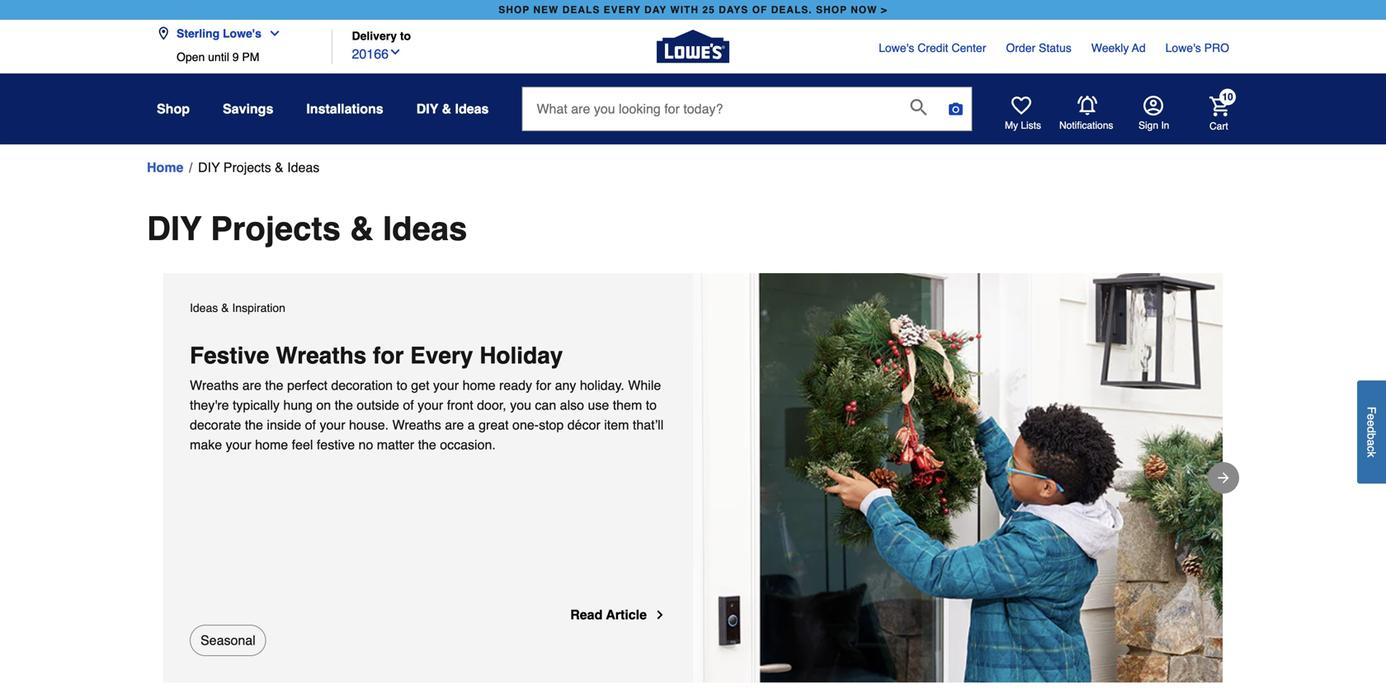 Task type: describe. For each thing, give the bounding box(es) containing it.
one-
[[513, 417, 539, 432]]

weekly ad link
[[1092, 40, 1146, 56]]

ideas & inspiration
[[190, 301, 286, 314]]

weekly ad
[[1092, 41, 1146, 54]]

1 e from the top
[[1365, 414, 1379, 420]]

f e e d b a c k button
[[1358, 381, 1386, 484]]

days
[[719, 4, 749, 16]]

open until 9 pm
[[177, 50, 259, 64]]

lowe's for lowe's credit center
[[879, 41, 915, 54]]

lowe's pro
[[1166, 41, 1230, 54]]

sign
[[1139, 120, 1159, 131]]

1 vertical spatial diy projects & ideas
[[147, 210, 467, 248]]

1 vertical spatial of
[[305, 417, 316, 432]]

shop new deals every day with 25 days of deals. shop now >
[[499, 4, 888, 16]]

shop button
[[157, 94, 190, 124]]

1 horizontal spatial are
[[445, 417, 464, 432]]

ideas inside diy projects & ideas button
[[287, 160, 320, 175]]

2 vertical spatial to
[[646, 397, 657, 413]]

open
[[177, 50, 205, 64]]

until
[[208, 50, 229, 64]]

every
[[410, 342, 473, 369]]

perfect
[[287, 378, 328, 393]]

0 horizontal spatial are
[[242, 378, 261, 393]]

lowe's credit center link
[[879, 40, 986, 56]]

lowe's home improvement logo image
[[657, 10, 730, 83]]

the right matter
[[418, 437, 436, 452]]

delivery to
[[352, 29, 411, 42]]

great
[[479, 417, 509, 432]]

9
[[232, 50, 239, 64]]

festive
[[190, 342, 269, 369]]

d
[[1365, 427, 1379, 433]]

house.
[[349, 417, 389, 432]]

ready
[[499, 378, 532, 393]]

delivery
[[352, 29, 397, 42]]

for inside wreaths are the perfect decoration to get your home ready for any holiday. while they're typically hung on the outside of your front door, you can also use them to decorate the inside of your house. wreaths are a great one-stop décor item that'll make your home feel festive no matter the occasion.
[[536, 378, 551, 393]]

seasonal
[[201, 633, 256, 648]]

that'll
[[633, 417, 664, 432]]

article
[[606, 607, 647, 622]]

diy & ideas button
[[417, 94, 489, 124]]

10
[[1222, 91, 1234, 103]]

deals.
[[771, 4, 813, 16]]

20166 button
[[352, 43, 402, 64]]

make
[[190, 437, 222, 452]]

diy for diy projects & ideas button
[[198, 160, 220, 175]]

sterling lowe's button
[[157, 17, 288, 50]]

typically
[[233, 397, 280, 413]]

c
[[1365, 446, 1379, 452]]

f
[[1365, 407, 1379, 414]]

my lists
[[1005, 120, 1041, 131]]

0 vertical spatial wreaths
[[276, 342, 367, 369]]

shop
[[157, 101, 190, 116]]

in
[[1161, 120, 1170, 131]]

lowe's home improvement account image
[[1144, 96, 1164, 116]]

order
[[1006, 41, 1036, 54]]

pm
[[242, 50, 259, 64]]

2 shop from the left
[[816, 4, 847, 16]]

your up festive
[[320, 417, 345, 432]]

order status link
[[1006, 40, 1072, 56]]

stop
[[539, 417, 564, 432]]

sign in
[[1139, 120, 1170, 131]]

2 e from the top
[[1365, 420, 1379, 427]]

sign in button
[[1139, 96, 1170, 132]]

my
[[1005, 120, 1018, 131]]

chevron right image
[[654, 608, 667, 621]]

25
[[703, 4, 715, 16]]

hung
[[283, 397, 313, 413]]

>
[[881, 4, 888, 16]]

of
[[752, 4, 768, 16]]

ad
[[1132, 41, 1146, 54]]

lowe's credit center
[[879, 41, 986, 54]]

door,
[[477, 397, 507, 413]]

holiday
[[480, 342, 563, 369]]

day
[[645, 4, 667, 16]]

a young boy hangs a christmas wreath on the front door. image
[[693, 273, 1223, 682]]

camera image
[[948, 101, 964, 117]]

0 horizontal spatial home
[[255, 437, 288, 452]]

installations button
[[306, 94, 384, 124]]

chevron down image inside sterling lowe's button
[[262, 27, 281, 40]]

the down typically
[[245, 417, 263, 432]]

you
[[510, 397, 531, 413]]

1 vertical spatial wreaths
[[190, 378, 239, 393]]

b
[[1365, 433, 1379, 440]]

ideas inside diy & ideas button
[[455, 101, 489, 116]]

savings
[[223, 101, 273, 116]]

the right on
[[335, 397, 353, 413]]

no
[[359, 437, 373, 452]]

sterling lowe's
[[177, 27, 262, 40]]

wreaths are the perfect decoration to get your home ready for any holiday. while they're typically hung on the outside of your front door, you can also use them to decorate the inside of your house. wreaths are a great one-stop décor item that'll make your home feel festive no matter the occasion.
[[190, 378, 664, 452]]

while
[[628, 378, 661, 393]]

on
[[316, 397, 331, 413]]

inspiration
[[232, 301, 286, 314]]

outside
[[357, 397, 399, 413]]



Task type: vqa. For each thing, say whether or not it's contained in the screenshot.
$50
no



Task type: locate. For each thing, give the bounding box(es) containing it.
diy & ideas
[[417, 101, 489, 116]]

wreaths
[[276, 342, 367, 369], [190, 378, 239, 393], [392, 417, 441, 432]]

diy projects & ideas down the savings button on the left of page
[[198, 160, 320, 175]]

festive
[[317, 437, 355, 452]]

are down front
[[445, 417, 464, 432]]

notifications
[[1060, 120, 1114, 131]]

festive wreaths for every holiday
[[190, 342, 563, 369]]

can
[[535, 397, 556, 413]]

lowe's left credit
[[879, 41, 915, 54]]

projects
[[223, 160, 271, 175], [211, 210, 341, 248]]

0 horizontal spatial lowe's
[[223, 27, 262, 40]]

diy right installations
[[417, 101, 438, 116]]

0 vertical spatial projects
[[223, 160, 271, 175]]

lowe's home improvement notification center image
[[1078, 96, 1098, 116]]

1 horizontal spatial of
[[403, 397, 414, 413]]

0 horizontal spatial a
[[468, 417, 475, 432]]

shop
[[499, 4, 530, 16], [816, 4, 847, 16]]

décor
[[568, 417, 601, 432]]

0 horizontal spatial shop
[[499, 4, 530, 16]]

0 vertical spatial home
[[463, 378, 496, 393]]

of down get
[[403, 397, 414, 413]]

20166
[[352, 46, 389, 62]]

the
[[265, 378, 284, 393], [335, 397, 353, 413], [245, 417, 263, 432], [418, 437, 436, 452]]

0 vertical spatial to
[[400, 29, 411, 42]]

diy projects & ideas button
[[198, 158, 320, 177]]

0 horizontal spatial of
[[305, 417, 316, 432]]

projects down diy projects & ideas button
[[211, 210, 341, 248]]

1 horizontal spatial home
[[463, 378, 496, 393]]

1 horizontal spatial for
[[536, 378, 551, 393]]

projects down the savings button on the left of page
[[223, 160, 271, 175]]

projects inside button
[[223, 160, 271, 175]]

wreaths up perfect
[[276, 342, 367, 369]]

occasion.
[[440, 437, 496, 452]]

wreaths up matter
[[392, 417, 441, 432]]

cart
[[1210, 120, 1229, 132]]

1 vertical spatial chevron down image
[[389, 45, 402, 59]]

weekly
[[1092, 41, 1129, 54]]

diy for diy & ideas button
[[417, 101, 438, 116]]

read
[[570, 607, 603, 622]]

None search field
[[522, 87, 973, 146]]

0 horizontal spatial chevron down image
[[262, 27, 281, 40]]

lowe's inside button
[[223, 27, 262, 40]]

center
[[952, 41, 986, 54]]

1 vertical spatial projects
[[211, 210, 341, 248]]

matter
[[377, 437, 414, 452]]

a inside button
[[1365, 440, 1379, 446]]

feel
[[292, 437, 313, 452]]

1 horizontal spatial chevron down image
[[389, 45, 402, 59]]

1 vertical spatial for
[[536, 378, 551, 393]]

lists
[[1021, 120, 1041, 131]]

a up the occasion.
[[468, 417, 475, 432]]

to up the that'll on the bottom of page
[[646, 397, 657, 413]]

lowe's up "9"
[[223, 27, 262, 40]]

to right delivery
[[400, 29, 411, 42]]

also
[[560, 397, 584, 413]]

shop new deals every day with 25 days of deals. shop now > link
[[495, 0, 891, 20]]

holiday.
[[580, 378, 625, 393]]

of
[[403, 397, 414, 413], [305, 417, 316, 432]]

home link
[[147, 158, 184, 177]]

Search Query text field
[[523, 87, 897, 130]]

1 shop from the left
[[499, 4, 530, 16]]

1 vertical spatial home
[[255, 437, 288, 452]]

use
[[588, 397, 609, 413]]

decorate
[[190, 417, 241, 432]]

the up typically
[[265, 378, 284, 393]]

get
[[411, 378, 430, 393]]

installations
[[306, 101, 384, 116]]

&
[[442, 101, 451, 116], [275, 160, 284, 175], [350, 210, 374, 248], [221, 301, 229, 314]]

2 horizontal spatial lowe's
[[1166, 41, 1201, 54]]

1 vertical spatial are
[[445, 417, 464, 432]]

search image
[[911, 99, 927, 116]]

inside
[[267, 417, 301, 432]]

chevron down image inside 20166 button
[[389, 45, 402, 59]]

any
[[555, 378, 576, 393]]

a
[[468, 417, 475, 432], [1365, 440, 1379, 446]]

e
[[1365, 414, 1379, 420], [1365, 420, 1379, 427]]

them
[[613, 397, 642, 413]]

0 vertical spatial diy
[[417, 101, 438, 116]]

lowe's for lowe's pro
[[1166, 41, 1201, 54]]

sterling
[[177, 27, 220, 40]]

chevron down image
[[262, 27, 281, 40], [389, 45, 402, 59]]

your
[[433, 378, 459, 393], [418, 397, 443, 413], [320, 417, 345, 432], [226, 437, 251, 452]]

for
[[373, 342, 404, 369], [536, 378, 551, 393]]

0 vertical spatial a
[[468, 417, 475, 432]]

1 horizontal spatial shop
[[816, 4, 847, 16]]

for up can
[[536, 378, 551, 393]]

lowe's left 'pro'
[[1166, 41, 1201, 54]]

they're
[[190, 397, 229, 413]]

every
[[604, 4, 641, 16]]

0 vertical spatial for
[[373, 342, 404, 369]]

for up decoration
[[373, 342, 404, 369]]

order status
[[1006, 41, 1072, 54]]

1 horizontal spatial lowe's
[[879, 41, 915, 54]]

of up feel
[[305, 417, 316, 432]]

e up the d
[[1365, 414, 1379, 420]]

home
[[147, 160, 184, 175]]

front
[[447, 397, 473, 413]]

arrow right image
[[1216, 470, 1232, 486]]

0 horizontal spatial for
[[373, 342, 404, 369]]

your up front
[[433, 378, 459, 393]]

lowe's pro link
[[1166, 40, 1230, 56]]

diy projects & ideas
[[198, 160, 320, 175], [147, 210, 467, 248]]

diy projects & ideas down diy projects & ideas button
[[147, 210, 467, 248]]

1 horizontal spatial wreaths
[[276, 342, 367, 369]]

item
[[604, 417, 629, 432]]

shop left the now
[[816, 4, 847, 16]]

f e e d b a c k
[[1365, 407, 1379, 458]]

2 horizontal spatial wreaths
[[392, 417, 441, 432]]

location image
[[157, 27, 170, 40]]

0 horizontal spatial wreaths
[[190, 378, 239, 393]]

credit
[[918, 41, 949, 54]]

0 vertical spatial chevron down image
[[262, 27, 281, 40]]

home up door,
[[463, 378, 496, 393]]

wreaths up they're
[[190, 378, 239, 393]]

read article
[[570, 607, 647, 622]]

your down decorate
[[226, 437, 251, 452]]

0 vertical spatial are
[[242, 378, 261, 393]]

to
[[400, 29, 411, 42], [397, 378, 408, 393], [646, 397, 657, 413]]

now
[[851, 4, 878, 16]]

1 vertical spatial a
[[1365, 440, 1379, 446]]

status
[[1039, 41, 1072, 54]]

lowe's home improvement lists image
[[1012, 96, 1032, 116]]

2 vertical spatial wreaths
[[392, 417, 441, 432]]

diy right home
[[198, 160, 220, 175]]

savings button
[[223, 94, 273, 124]]

0 vertical spatial diy projects & ideas
[[198, 160, 320, 175]]

read article link
[[570, 605, 667, 625]]

my lists link
[[1005, 96, 1041, 132]]

home down inside
[[255, 437, 288, 452]]

0 vertical spatial of
[[403, 397, 414, 413]]

your down get
[[418, 397, 443, 413]]

festive wreaths for every holiday link
[[190, 342, 563, 369]]

ideas
[[455, 101, 489, 116], [287, 160, 320, 175], [383, 210, 467, 248], [190, 301, 218, 314]]

1 vertical spatial diy
[[198, 160, 220, 175]]

pro
[[1205, 41, 1230, 54]]

lowe's home improvement cart image
[[1210, 96, 1230, 116]]

a inside wreaths are the perfect decoration to get your home ready for any holiday. while they're typically hung on the outside of your front door, you can also use them to decorate the inside of your house. wreaths are a great one-stop décor item that'll make your home feel festive no matter the occasion.
[[468, 417, 475, 432]]

k
[[1365, 452, 1379, 458]]

diy down home 'link'
[[147, 210, 202, 248]]

2 vertical spatial diy
[[147, 210, 202, 248]]

1 vertical spatial to
[[397, 378, 408, 393]]

to left get
[[397, 378, 408, 393]]

1 horizontal spatial a
[[1365, 440, 1379, 446]]

are up typically
[[242, 378, 261, 393]]

a up k
[[1365, 440, 1379, 446]]

seasonal link
[[190, 625, 266, 656]]

e up b
[[1365, 420, 1379, 427]]

shop left the 'new'
[[499, 4, 530, 16]]



